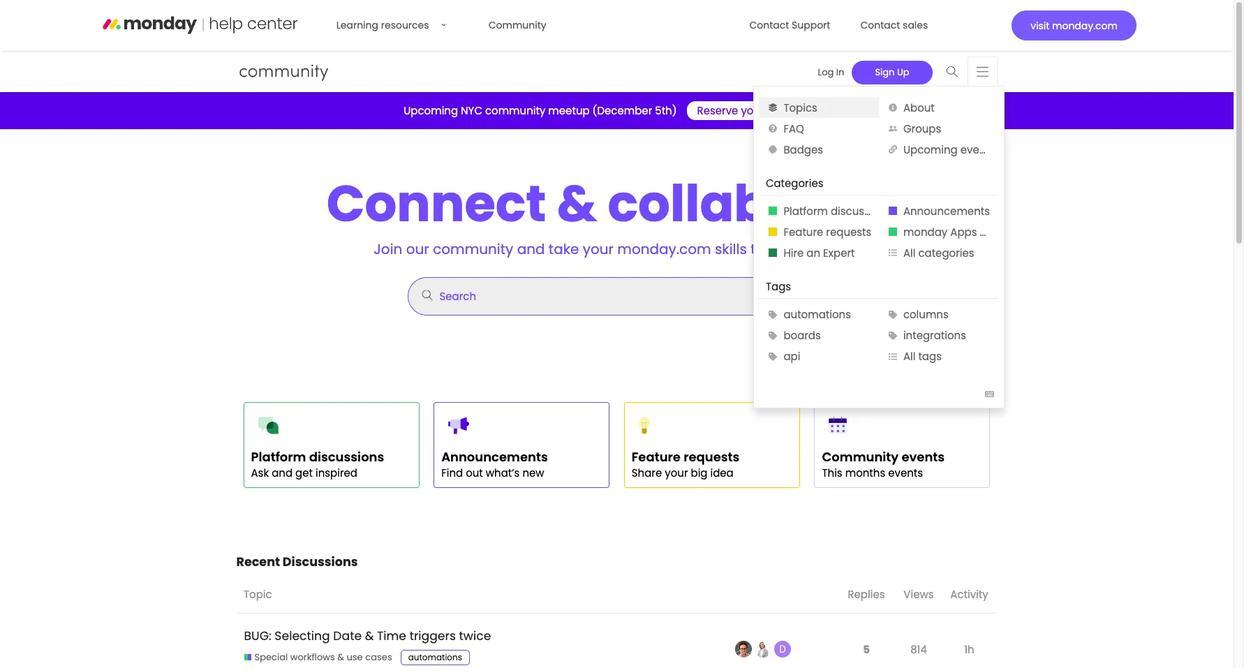 Task type: vqa. For each thing, say whether or not it's contained in the screenshot.
up
yes



Task type: locate. For each thing, give the bounding box(es) containing it.
all down monday
[[903, 246, 915, 260]]

1 horizontal spatial feature
[[784, 225, 823, 239]]

1 vertical spatial tag image
[[769, 331, 777, 340]]

automations link
[[759, 304, 879, 325], [401, 650, 470, 666]]

contact sales
[[860, 18, 928, 32]]

upcoming events
[[903, 142, 995, 157]]

1 vertical spatial monday.com
[[617, 239, 711, 259]]

0 horizontal spatial discussions
[[309, 448, 384, 466]]

& right date
[[365, 628, 374, 645]]

1 vertical spatial upcoming
[[903, 142, 958, 157]]

2 vertical spatial events
[[888, 466, 923, 480]]

1 horizontal spatial announcements
[[903, 204, 990, 218]]

automations
[[784, 307, 851, 322], [408, 652, 462, 663]]

question circle image
[[769, 125, 777, 133]]

0 horizontal spatial requests
[[684, 448, 740, 466]]

0 vertical spatial all
[[903, 246, 915, 260]]

log
[[818, 65, 834, 79]]

discussions up the feature requests
[[831, 204, 891, 218]]

0 horizontal spatial and
[[272, 466, 293, 480]]

requests up idea
[[684, 448, 740, 466]]

and left get
[[272, 466, 293, 480]]

upcoming for upcoming nyc community meetup (december 5th)
[[404, 103, 458, 118]]

and
[[517, 239, 545, 259], [272, 466, 293, 480]]

1 vertical spatial discussions
[[309, 448, 384, 466]]

layer group image
[[769, 104, 777, 112]]

1 vertical spatial platform
[[251, 448, 306, 466]]

resources
[[381, 18, 429, 32]]

all left tags
[[903, 349, 915, 364]]

& left use
[[337, 651, 344, 664]]

api link
[[759, 346, 879, 367]]

upcoming left nyc
[[404, 103, 458, 118]]

1 vertical spatial feature
[[632, 448, 681, 466]]

discussions up the inspired
[[309, 448, 384, 466]]

tag image down tags
[[769, 310, 777, 319]]

announcements inside announcements link
[[903, 204, 990, 218]]

learning resources
[[336, 18, 429, 32]]

monday.com logo image
[[102, 11, 298, 39]]

list image inside all tags link
[[888, 352, 897, 361]]

list image left "all categories"
[[888, 249, 897, 257]]

all for all tags
[[903, 349, 915, 364]]

1 horizontal spatial your
[[665, 466, 688, 480]]

tag image for integrations
[[888, 331, 897, 340]]

upcoming down groups link
[[903, 142, 958, 157]]

5th)
[[655, 103, 677, 118]]

javier party - original poster image
[[735, 641, 752, 658]]

feature requests
[[784, 225, 872, 239]]

automations link up boards
[[759, 304, 879, 325]]

reserve your spot >
[[697, 103, 798, 118]]

1 horizontal spatial and
[[517, 239, 545, 259]]

upcoming inside upcoming events link
[[903, 142, 958, 157]]

2 all from the top
[[903, 349, 915, 364]]

your left big
[[665, 466, 688, 480]]

new
[[522, 466, 544, 480]]

nyc
[[461, 103, 482, 118]]

your inside feature requests share your big idea
[[665, 466, 688, 480]]

announcements
[[903, 204, 990, 218], [441, 448, 548, 466]]

2 tag image from the top
[[769, 331, 777, 340]]

1 vertical spatial announcements
[[441, 448, 548, 466]]

monday community forum image
[[132, 61, 355, 81]]

& up take
[[557, 168, 597, 239]]

and left take
[[517, 239, 545, 259]]

your
[[741, 103, 764, 118], [583, 239, 614, 259], [665, 466, 688, 480]]

1 horizontal spatial upcoming
[[903, 142, 958, 157]]

your left layer group icon
[[741, 103, 764, 118]]

1 vertical spatial list image
[[888, 352, 897, 361]]

to
[[751, 239, 765, 259]]

search image
[[947, 66, 959, 76]]

community inside the community link
[[489, 18, 546, 32]]

list image
[[888, 249, 897, 257], [888, 352, 897, 361]]

0 vertical spatial announcements
[[903, 204, 990, 218]]

requests for feature requests
[[826, 225, 872, 239]]

upcoming
[[404, 103, 458, 118], [903, 142, 958, 157]]

contact for contact sales
[[860, 18, 900, 32]]

announcements for announcements
[[903, 204, 990, 218]]

0 horizontal spatial contact
[[749, 18, 789, 32]]

0 horizontal spatial upcoming
[[404, 103, 458, 118]]

community
[[485, 103, 545, 118], [433, 239, 513, 259]]

hire an expert link
[[759, 243, 879, 264]]

requests up expert
[[826, 225, 872, 239]]

bianca taylor - frequent poster image
[[754, 641, 771, 658]]

automations link down "triggers"
[[401, 650, 470, 666]]

special workflows & use cases
[[254, 651, 392, 664]]

5
[[863, 642, 870, 657]]

community inside community events this months events
[[822, 448, 899, 466]]

1 horizontal spatial requests
[[826, 225, 872, 239]]

feature for feature requests
[[784, 225, 823, 239]]

learning resources link
[[328, 11, 467, 39]]

monday.com right visit
[[1052, 18, 1118, 32]]

0 vertical spatial upcoming
[[404, 103, 458, 118]]

platform inside navigation
[[784, 204, 828, 218]]

1 horizontal spatial community
[[822, 448, 899, 466]]

events
[[960, 142, 995, 157], [902, 448, 945, 466], [888, 466, 923, 480]]

0 vertical spatial automations
[[784, 307, 851, 322]]

1 list image from the top
[[888, 249, 897, 257]]

1 vertical spatial community
[[433, 239, 513, 259]]

marty fishdog - most recent poster image
[[774, 641, 791, 658]]

tag image left api
[[769, 352, 777, 361]]

1 tag image from the top
[[769, 310, 777, 319]]

discussions inside platform discussions ask and get inspired
[[309, 448, 384, 466]]

columns link
[[879, 304, 998, 325]]

community right nyc
[[485, 103, 545, 118]]

0 vertical spatial automations link
[[759, 304, 879, 325]]

0 vertical spatial platform
[[784, 204, 828, 218]]

announcements up what's
[[441, 448, 548, 466]]

events for upcoming
[[960, 142, 995, 157]]

open advanced search image
[[415, 283, 440, 308]]

3 tag image from the top
[[769, 352, 777, 361]]

find
[[441, 466, 463, 480]]

reserve your spot > link
[[687, 101, 809, 120]]

0 vertical spatial events
[[960, 142, 995, 157]]

list image left all tags
[[888, 352, 897, 361]]

0 horizontal spatial feature
[[632, 448, 681, 466]]

0 vertical spatial tag image
[[769, 310, 777, 319]]

feature up share
[[632, 448, 681, 466]]

1h link
[[961, 632, 978, 667]]

views
[[904, 587, 934, 602]]

all inside all categories link
[[903, 246, 915, 260]]

community for community events this months events
[[822, 448, 899, 466]]

0 horizontal spatial automations link
[[401, 650, 470, 666]]

navigation
[[753, 56, 1049, 408]]

1 horizontal spatial discussions
[[831, 204, 891, 218]]

upcoming events link
[[879, 139, 998, 160]]

groups
[[903, 121, 941, 136]]

keyboard shortcuts image
[[985, 390, 994, 399]]

all tags
[[903, 349, 942, 364]]

1 contact from the left
[[749, 18, 789, 32]]

feature inside feature requests share your big idea
[[632, 448, 681, 466]]

automations up boards link
[[784, 307, 851, 322]]

community for community
[[489, 18, 546, 32]]

all tags link
[[879, 346, 998, 367]]

spot
[[767, 103, 790, 118]]

platform
[[784, 204, 828, 218], [251, 448, 306, 466]]

1 vertical spatial tag image
[[888, 331, 897, 340]]

announcements for announcements find out what's new
[[441, 448, 548, 466]]

tags
[[766, 279, 791, 294]]

& right apps
[[980, 225, 988, 239]]

5 button
[[859, 634, 873, 665]]

tag image
[[769, 310, 777, 319], [769, 331, 777, 340], [769, 352, 777, 361]]

api
[[784, 349, 800, 364]]

monday.com
[[1052, 18, 1118, 32], [617, 239, 711, 259]]

Search text field
[[408, 278, 826, 315]]

this
[[822, 466, 842, 480]]

meetup
[[548, 103, 590, 118]]

menu image
[[976, 66, 988, 76]]

monday.com inside connect & collaborate join our community and take your monday.com skills to the next level
[[617, 239, 711, 259]]

0 vertical spatial feature
[[784, 225, 823, 239]]

tag image inside the integrations link
[[888, 331, 897, 340]]

level
[[828, 239, 860, 259]]

0 horizontal spatial monday.com
[[617, 239, 711, 259]]

your right take
[[583, 239, 614, 259]]

1 vertical spatial requests
[[684, 448, 740, 466]]

0 horizontal spatial automations
[[408, 652, 462, 663]]

feature inside "link"
[[784, 225, 823, 239]]

announcements find out what's new
[[441, 448, 548, 480]]

topic
[[244, 587, 272, 602]]

community right our
[[433, 239, 513, 259]]

0 vertical spatial community
[[489, 18, 546, 32]]

2 vertical spatial your
[[665, 466, 688, 480]]

visit monday.com
[[1031, 18, 1118, 32]]

info circle image
[[888, 104, 897, 112]]

special workflows & use cases link
[[244, 651, 392, 664]]

automations down "triggers"
[[408, 652, 462, 663]]

list image inside all categories link
[[888, 249, 897, 257]]

1 tag image from the top
[[888, 310, 897, 319]]

0 horizontal spatial announcements
[[441, 448, 548, 466]]

link image
[[888, 145, 897, 154]]

1 horizontal spatial contact
[[860, 18, 900, 32]]

1 vertical spatial events
[[902, 448, 945, 466]]

requests inside "link"
[[826, 225, 872, 239]]

1 horizontal spatial platform
[[784, 204, 828, 218]]

0 vertical spatial requests
[[826, 225, 872, 239]]

time
[[377, 628, 406, 645]]

1 vertical spatial automations link
[[401, 650, 470, 666]]

all categories
[[903, 246, 974, 260]]

0 vertical spatial tag image
[[888, 310, 897, 319]]

categories
[[918, 246, 974, 260]]

triggers
[[410, 628, 456, 645]]

1 vertical spatial and
[[272, 466, 293, 480]]

contact sales link
[[852, 11, 936, 39]]

contact support link
[[741, 11, 839, 39]]

0 vertical spatial discussions
[[831, 204, 891, 218]]

0 horizontal spatial community
[[489, 18, 546, 32]]

topics
[[784, 100, 817, 115]]

0 horizontal spatial platform
[[251, 448, 306, 466]]

requests inside feature requests share your big idea
[[684, 448, 740, 466]]

feature up hire
[[784, 225, 823, 239]]

tag image
[[888, 310, 897, 319], [888, 331, 897, 340]]

2 list image from the top
[[888, 352, 897, 361]]

about link
[[879, 97, 998, 118]]

platform up feature requests "link"
[[784, 204, 828, 218]]

1 horizontal spatial automations link
[[759, 304, 879, 325]]

1 horizontal spatial automations
[[784, 307, 851, 322]]

integrations link
[[879, 325, 998, 346]]

upcoming for upcoming events
[[903, 142, 958, 157]]

tag image left boards
[[769, 331, 777, 340]]

0 vertical spatial list image
[[888, 249, 897, 257]]

0 vertical spatial your
[[741, 103, 764, 118]]

community link
[[480, 11, 555, 39]]

reserve
[[697, 103, 738, 118]]

selecting
[[275, 628, 330, 645]]

tag image inside boards link
[[769, 331, 777, 340]]

in
[[836, 65, 844, 79]]

tag image for api
[[769, 352, 777, 361]]

feature
[[784, 225, 823, 239], [632, 448, 681, 466]]

cases
[[365, 651, 392, 664]]

all for all categories
[[903, 246, 915, 260]]

tag image inside automations link
[[769, 310, 777, 319]]

discussions inside navigation
[[831, 204, 891, 218]]

platform discussions link
[[759, 201, 891, 222]]

certificate image
[[769, 145, 777, 154]]

announcements up apps
[[903, 204, 990, 218]]

contact left support
[[749, 18, 789, 32]]

2 contact from the left
[[860, 18, 900, 32]]

1 vertical spatial all
[[903, 349, 915, 364]]

tag image left columns
[[888, 310, 897, 319]]

1 vertical spatial automations
[[408, 652, 462, 663]]

tag image left integrations
[[888, 331, 897, 340]]

0 vertical spatial and
[[517, 239, 545, 259]]

tag image inside api link
[[769, 352, 777, 361]]

1 all from the top
[[903, 246, 915, 260]]

1 vertical spatial community
[[822, 448, 899, 466]]

tag image inside columns link
[[888, 310, 897, 319]]

platform up ask
[[251, 448, 306, 466]]

1 horizontal spatial monday.com
[[1052, 18, 1118, 32]]

2 vertical spatial tag image
[[769, 352, 777, 361]]

1 vertical spatial your
[[583, 239, 614, 259]]

2 tag image from the top
[[888, 331, 897, 340]]

navigation containing topics
[[753, 56, 1049, 408]]

0 horizontal spatial your
[[583, 239, 614, 259]]

platform inside platform discussions ask and get inspired
[[251, 448, 306, 466]]

monday.com left skills
[[617, 239, 711, 259]]

all inside all tags link
[[903, 349, 915, 364]]

contact left sales
[[860, 18, 900, 32]]



Task type: describe. For each thing, give the bounding box(es) containing it.
discussions
[[283, 554, 358, 570]]

groups link
[[879, 118, 998, 139]]

tag image for boards
[[769, 331, 777, 340]]

idea
[[710, 466, 734, 480]]

posters element
[[731, 576, 840, 613]]

inspired
[[316, 466, 357, 480]]

community events this months events
[[822, 448, 945, 480]]

faq
[[784, 121, 804, 136]]

bug:
[[244, 628, 271, 645]]

upcoming nyc community meetup (december 5th)
[[404, 103, 677, 118]]

platform discussions ask and get inspired
[[251, 448, 384, 480]]

user friends image
[[888, 125, 897, 133]]

join
[[374, 239, 402, 259]]

tags
[[918, 349, 942, 364]]

events for community
[[902, 448, 945, 466]]

twice
[[459, 628, 491, 645]]

out
[[466, 466, 483, 480]]

platform for platform discussions
[[784, 204, 828, 218]]

topics link
[[759, 97, 879, 118]]

list image for all tags
[[888, 352, 897, 361]]

ask
[[251, 466, 269, 480]]

announcements link
[[879, 201, 998, 222]]

automations inside navigation
[[784, 307, 851, 322]]

monday apps & developers
[[903, 225, 1049, 239]]

activity
[[950, 587, 988, 602]]

feature requests share your big idea
[[632, 448, 740, 480]]

log in
[[818, 65, 844, 79]]

& inside connect & collaborate join our community and take your monday.com skills to the next level
[[557, 168, 597, 239]]

sales
[[903, 18, 928, 32]]

faq link
[[759, 118, 879, 139]]

0 vertical spatial community
[[485, 103, 545, 118]]

list image for all categories
[[888, 249, 897, 257]]

contact for contact support
[[749, 18, 789, 32]]

months
[[845, 466, 885, 480]]

learning
[[336, 18, 378, 32]]

requests for feature requests share your big idea
[[684, 448, 740, 466]]

814
[[910, 642, 927, 657]]

and inside connect & collaborate join our community and take your monday.com skills to the next level
[[517, 239, 545, 259]]

hire an expert
[[784, 246, 855, 260]]

platform for platform discussions ask and get inspired
[[251, 448, 306, 466]]

(december
[[592, 103, 652, 118]]

next
[[795, 239, 824, 259]]

monday
[[903, 225, 948, 239]]

recent discussions
[[236, 554, 358, 570]]

columns
[[903, 307, 949, 322]]

tag image for automations
[[769, 310, 777, 319]]

developers
[[990, 225, 1049, 239]]

our
[[406, 239, 429, 259]]

discussions for platform discussions ask and get inspired
[[309, 448, 384, 466]]

badges link
[[759, 139, 879, 160]]

contact support
[[749, 18, 830, 32]]

use
[[347, 651, 363, 664]]

big
[[691, 466, 708, 480]]

discussions for platform discussions
[[831, 204, 891, 218]]

visit
[[1031, 18, 1049, 32]]

get
[[295, 466, 313, 480]]

apps
[[950, 225, 977, 239]]

take
[[549, 239, 579, 259]]

what's
[[486, 466, 520, 480]]

feature requests link
[[759, 222, 879, 243]]

tag image for columns
[[888, 310, 897, 319]]

platform discussions
[[784, 204, 891, 218]]

monday apps & developers link
[[879, 222, 1049, 243]]

bug: selecting date & time triggers twice
[[244, 628, 491, 645]]

date
[[333, 628, 362, 645]]

an
[[807, 246, 820, 260]]

sign
[[875, 65, 895, 79]]

recent
[[236, 554, 280, 570]]

connect & collaborate join our community and take your monday.com skills to the next level
[[326, 168, 907, 259]]

collaborate
[[608, 168, 907, 239]]

integrations
[[903, 328, 966, 343]]

about
[[903, 100, 935, 115]]

the
[[768, 239, 791, 259]]

sign up
[[875, 65, 909, 79]]

your inside connect & collaborate join our community and take your monday.com skills to the next level
[[583, 239, 614, 259]]

feature for feature requests share your big idea
[[632, 448, 681, 466]]

0 vertical spatial monday.com
[[1052, 18, 1118, 32]]

connect
[[326, 168, 546, 239]]

community inside connect & collaborate join our community and take your monday.com skills to the next level
[[433, 239, 513, 259]]

bug: selecting date & time triggers twice link
[[244, 617, 491, 655]]

up
[[897, 65, 909, 79]]

>
[[793, 103, 798, 118]]

2 horizontal spatial your
[[741, 103, 764, 118]]

and inside platform discussions ask and get inspired
[[272, 466, 293, 480]]

replies
[[848, 587, 885, 602]]

skills
[[715, 239, 747, 259]]

support
[[792, 18, 830, 32]]

share
[[632, 466, 662, 480]]

all categories link
[[879, 243, 998, 264]]



